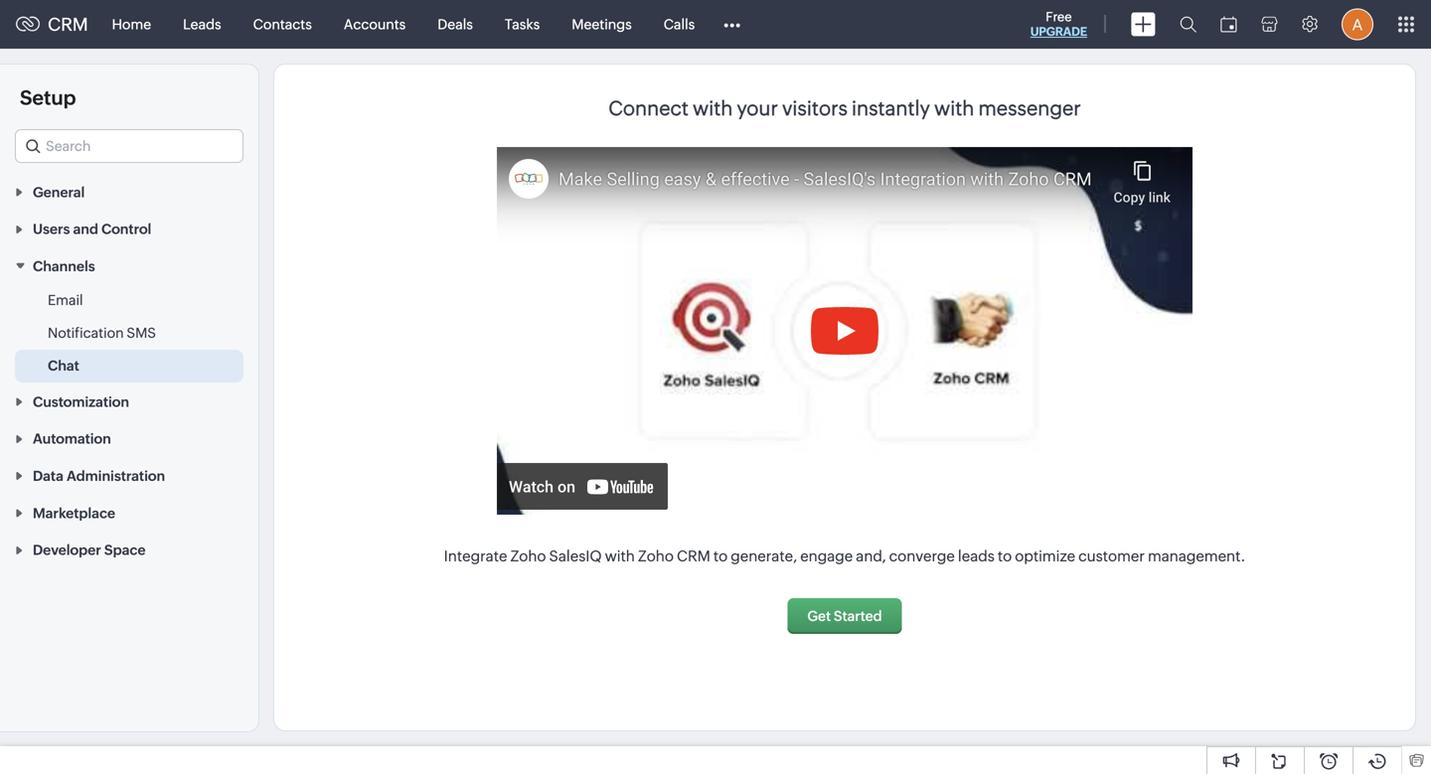 Task type: vqa. For each thing, say whether or not it's contained in the screenshot.
'1'
no



Task type: locate. For each thing, give the bounding box(es) containing it.
calendar image
[[1221, 16, 1238, 32]]

1 horizontal spatial crm
[[677, 548, 711, 565]]

contacts
[[253, 16, 312, 32]]

to left generate,
[[714, 548, 728, 565]]

automation button
[[0, 420, 258, 457]]

optimize
[[1015, 548, 1076, 565]]

users
[[33, 221, 70, 237]]

leads
[[183, 16, 221, 32]]

to
[[714, 548, 728, 565], [998, 548, 1012, 565]]

notification sms
[[48, 325, 156, 341]]

connect with your visitors instantly with messenger
[[609, 97, 1081, 120]]

None field
[[15, 129, 244, 163]]

crm left generate,
[[677, 548, 711, 565]]

space
[[104, 543, 146, 558]]

automation
[[33, 431, 111, 447]]

setup
[[20, 86, 76, 109]]

0 horizontal spatial to
[[714, 548, 728, 565]]

2 horizontal spatial with
[[935, 97, 975, 120]]

create menu element
[[1119, 0, 1168, 48]]

chat link
[[48, 356, 79, 376]]

management.
[[1148, 548, 1246, 565]]

customer
[[1079, 548, 1145, 565]]

instantly
[[852, 97, 931, 120]]

converge
[[889, 548, 955, 565]]

chat
[[48, 358, 79, 374]]

email
[[48, 292, 83, 308]]

tasks
[[505, 16, 540, 32]]

zoho left salesiq
[[510, 548, 546, 565]]

profile image
[[1342, 8, 1374, 40]]

with left your
[[693, 97, 733, 120]]

free upgrade
[[1031, 9, 1088, 38]]

search element
[[1168, 0, 1209, 49]]

customization button
[[0, 383, 258, 420]]

0 horizontal spatial with
[[605, 548, 635, 565]]

marketplace button
[[0, 494, 258, 531]]

calls link
[[648, 0, 711, 48]]

free
[[1046, 9, 1072, 24]]

salesiq
[[549, 548, 602, 565]]

with right salesiq
[[605, 548, 635, 565]]

with right the instantly
[[935, 97, 975, 120]]

email link
[[48, 290, 83, 310]]

control
[[101, 221, 151, 237]]

data
[[33, 468, 64, 484]]

0 horizontal spatial crm
[[48, 14, 88, 35]]

meetings link
[[556, 0, 648, 48]]

2 zoho from the left
[[638, 548, 674, 565]]

meetings
[[572, 16, 632, 32]]

channels
[[33, 259, 95, 274]]

1 zoho from the left
[[510, 548, 546, 565]]

1 vertical spatial crm
[[677, 548, 711, 565]]

zoho right salesiq
[[638, 548, 674, 565]]

engage
[[801, 548, 853, 565]]

administration
[[67, 468, 165, 484]]

with
[[693, 97, 733, 120], [935, 97, 975, 120], [605, 548, 635, 565]]

customization
[[33, 394, 129, 410]]

home link
[[96, 0, 167, 48]]

1 horizontal spatial zoho
[[638, 548, 674, 565]]

search image
[[1180, 16, 1197, 33]]

users and control
[[33, 221, 151, 237]]

crm left home at left
[[48, 14, 88, 35]]

get started button
[[788, 599, 902, 634]]

1 horizontal spatial to
[[998, 548, 1012, 565]]

marketplace
[[33, 505, 115, 521]]

crm
[[48, 14, 88, 35], [677, 548, 711, 565]]

notification sms link
[[48, 323, 156, 343]]

2 to from the left
[[998, 548, 1012, 565]]

0 horizontal spatial zoho
[[510, 548, 546, 565]]

zoho
[[510, 548, 546, 565], [638, 548, 674, 565]]

to right leads
[[998, 548, 1012, 565]]



Task type: describe. For each thing, give the bounding box(es) containing it.
get
[[808, 608, 831, 624]]

deals link
[[422, 0, 489, 48]]

developer
[[33, 543, 101, 558]]

accounts link
[[328, 0, 422, 48]]

general button
[[0, 173, 258, 210]]

developer space
[[33, 543, 146, 558]]

tasks link
[[489, 0, 556, 48]]

integrate zoho salesiq with zoho crm to generate, engage and, converge leads to optimize customer management.
[[444, 548, 1246, 565]]

connect
[[609, 97, 689, 120]]

notification
[[48, 325, 124, 341]]

contacts link
[[237, 0, 328, 48]]

leads link
[[167, 0, 237, 48]]

0 vertical spatial crm
[[48, 14, 88, 35]]

Search text field
[[16, 130, 243, 162]]

calls
[[664, 16, 695, 32]]

data administration button
[[0, 457, 258, 494]]

started
[[834, 608, 882, 624]]

channels region
[[0, 284, 258, 383]]

leads
[[958, 548, 995, 565]]

visitors
[[782, 97, 848, 120]]

crm link
[[16, 14, 88, 35]]

integrate
[[444, 548, 507, 565]]

Other Modules field
[[711, 8, 754, 40]]

home
[[112, 16, 151, 32]]

messenger
[[979, 97, 1081, 120]]

accounts
[[344, 16, 406, 32]]

channels button
[[0, 247, 258, 284]]

your
[[737, 97, 778, 120]]

profile element
[[1330, 0, 1386, 48]]

create menu image
[[1131, 12, 1156, 36]]

1 to from the left
[[714, 548, 728, 565]]

general
[[33, 184, 85, 200]]

deals
[[438, 16, 473, 32]]

1 horizontal spatial with
[[693, 97, 733, 120]]

data administration
[[33, 468, 165, 484]]

generate,
[[731, 548, 798, 565]]

sms
[[127, 325, 156, 341]]

and
[[73, 221, 98, 237]]

users and control button
[[0, 210, 258, 247]]

get started
[[808, 608, 882, 624]]

upgrade
[[1031, 25, 1088, 38]]

and,
[[856, 548, 886, 565]]

developer space button
[[0, 531, 258, 568]]



